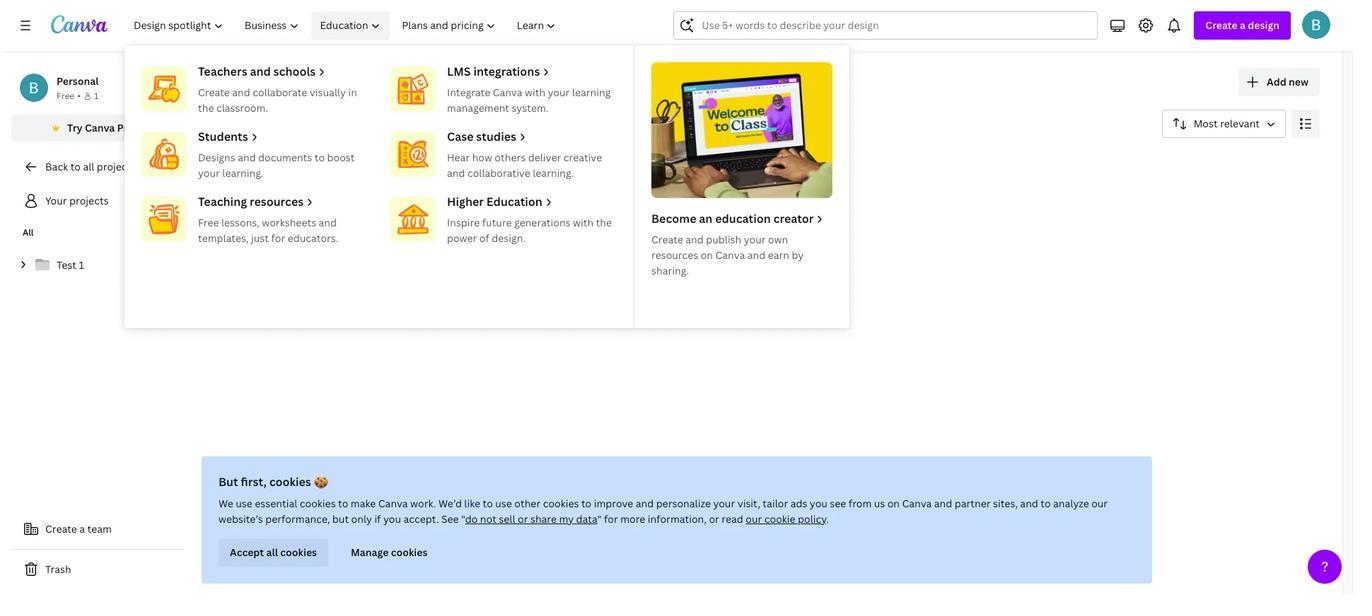 Task type: describe. For each thing, give the bounding box(es) containing it.
1 vertical spatial all
[[23, 226, 34, 238]]

teachers and schools
[[198, 64, 316, 79]]

collaborate
[[253, 86, 307, 99]]

analyze
[[1053, 497, 1089, 510]]

accept
[[230, 546, 264, 559]]

create a team
[[45, 522, 112, 536]]

for inside free lessons, worksheets and templates, just for educators.
[[271, 231, 285, 245]]

to left analyze at the right bottom of page
[[1041, 497, 1051, 510]]

but first, cookies 🍪
[[218, 474, 328, 490]]

design.
[[492, 231, 526, 245]]

manage cookies
[[351, 546, 427, 559]]

1 horizontal spatial your projects
[[195, 67, 347, 98]]

my
[[559, 512, 574, 526]]

items
[[636, 250, 659, 262]]

1 horizontal spatial you
[[810, 497, 828, 510]]

teachers
[[198, 64, 247, 79]]

others
[[495, 151, 526, 164]]

uploads
[[439, 241, 478, 255]]

1 for test 1 0 items
[[650, 235, 656, 248]]

trash
[[45, 563, 71, 576]]

and left earn
[[748, 248, 766, 262]]

future
[[482, 216, 512, 229]]

and right sites,
[[1020, 497, 1038, 510]]

of
[[480, 231, 490, 245]]

do not sell or share my data " for more information, or read our cookie policy .
[[465, 512, 829, 526]]

performance,
[[265, 512, 330, 526]]

share
[[530, 512, 557, 526]]

back to all projects
[[45, 160, 136, 173]]

images
[[389, 156, 424, 169]]

free for free •
[[57, 90, 74, 102]]

canva right 'us' on the bottom right
[[902, 497, 932, 510]]

make
[[351, 497, 376, 510]]

and inside designs and documents to boost your learning.
[[238, 151, 256, 164]]

canva inside try canva pro button
[[85, 121, 115, 134]]

most
[[1194, 117, 1218, 130]]

in
[[349, 86, 357, 99]]

try
[[67, 121, 83, 134]]

to right like
[[483, 497, 493, 510]]

Search search field
[[702, 12, 1070, 39]]

for inside the 'but first, cookies 🍪' dialog
[[604, 512, 618, 526]]

our cookie policy link
[[746, 512, 826, 526]]

worksheets
[[262, 216, 316, 229]]

by
[[792, 248, 804, 262]]

education menu
[[125, 45, 850, 328]]

visually
[[310, 86, 346, 99]]

we'd
[[438, 497, 462, 510]]

learning
[[572, 86, 611, 99]]

integrate canva with your learning management system.
[[447, 86, 611, 115]]

0 vertical spatial 1
[[94, 90, 99, 102]]

0 vertical spatial all
[[83, 160, 94, 173]]

create for create a team
[[45, 522, 77, 536]]

higher education
[[447, 194, 543, 209]]

a for design
[[1241, 18, 1246, 32]]

accept all cookies
[[230, 546, 317, 559]]

generations
[[515, 216, 571, 229]]

starred
[[249, 241, 285, 255]]

educators.
[[288, 231, 339, 245]]

cookies down accept.
[[391, 546, 427, 559]]

try canva pro button
[[11, 115, 184, 142]]

test 1 0 items
[[628, 235, 659, 262]]

create for create and publish your own resources on canva and earn by sharing.
[[652, 233, 684, 246]]

on inside we use essential cookies to make canva work. we'd like to use other cookies to improve and personalize your visit, tailor ads you see from us on canva and partner sites, and to analyze our website's performance, but only if you accept. see "
[[888, 497, 900, 510]]

and up 'do not sell or share my data " for more information, or read our cookie policy .'
[[636, 497, 654, 510]]

test 1
[[57, 258, 84, 272]]

with inside inspire future generations with the power of design.
[[573, 216, 594, 229]]

design
[[1249, 18, 1280, 32]]

cookies up my
[[543, 497, 579, 510]]

on inside create and publish your own resources on canva and earn by sharing.
[[701, 248, 713, 262]]

only
[[351, 512, 372, 526]]

create a design
[[1206, 18, 1280, 32]]

create for create a design
[[1206, 18, 1238, 32]]

do
[[465, 512, 478, 526]]

Sort by button
[[1163, 110, 1287, 138]]

uploads link
[[385, 223, 563, 274]]

partner
[[955, 497, 991, 510]]

integrations
[[474, 64, 540, 79]]

do not sell or share my data link
[[465, 512, 597, 526]]

1 vertical spatial your
[[45, 194, 67, 207]]

manage
[[351, 546, 388, 559]]

a for team
[[79, 522, 85, 536]]

cookies down 🍪 at the left bottom of page
[[300, 497, 336, 510]]

create a team button
[[11, 515, 184, 544]]

lms integrations
[[447, 64, 540, 79]]

canva up if
[[378, 497, 408, 510]]

starred link
[[195, 223, 373, 274]]

cookies up essential
[[269, 474, 311, 490]]

add new
[[1267, 75, 1309, 88]]

just
[[251, 231, 269, 245]]

management
[[447, 101, 510, 115]]

information,
[[648, 512, 707, 526]]

read
[[722, 512, 743, 526]]

education
[[716, 211, 771, 226]]

hear how others deliver creative and collaborative learning.
[[447, 151, 602, 180]]

and down an
[[686, 233, 704, 246]]

all button
[[195, 149, 219, 176]]

first,
[[241, 474, 266, 490]]

students
[[198, 129, 248, 144]]

become
[[652, 211, 697, 226]]

videos button
[[452, 149, 496, 176]]

create a design button
[[1195, 11, 1292, 40]]

test 1 link
[[11, 251, 184, 280]]

teaching
[[198, 194, 247, 209]]

free for free lessons, worksheets and templates, just for educators.
[[198, 216, 219, 229]]

we
[[218, 497, 233, 510]]

collaborative
[[468, 166, 531, 180]]

the inside the create and collaborate visually in the classroom.
[[198, 101, 214, 115]]

2 " from the left
[[597, 512, 602, 526]]

videos
[[458, 156, 490, 169]]

free lessons, worksheets and templates, just for educators.
[[198, 216, 339, 245]]

folders button
[[242, 149, 289, 176]]

designs and documents to boost your learning.
[[198, 151, 355, 180]]

more
[[620, 512, 645, 526]]

inspire future generations with the power of design.
[[447, 216, 612, 245]]

boost
[[327, 151, 355, 164]]

inspire
[[447, 216, 480, 229]]

2 vertical spatial projects
[[69, 194, 109, 207]]

free •
[[57, 90, 81, 102]]

your inside designs and documents to boost your learning.
[[198, 166, 220, 180]]

1 use from the left
[[236, 497, 252, 510]]



Task type: vqa. For each thing, say whether or not it's contained in the screenshot.
Topic "image"
no



Task type: locate. For each thing, give the bounding box(es) containing it.
0 vertical spatial for
[[271, 231, 285, 245]]

not
[[480, 512, 496, 526]]

resources up worksheets
[[250, 194, 304, 209]]

your projects up classroom.
[[195, 67, 347, 98]]

1 horizontal spatial on
[[888, 497, 900, 510]]

with up system.
[[525, 86, 546, 99]]

to inside back to all projects link
[[71, 160, 81, 173]]

1 horizontal spatial test
[[628, 235, 648, 248]]

designs for designs
[[318, 156, 355, 169]]

0 horizontal spatial education
[[320, 18, 368, 32]]

other
[[514, 497, 540, 510]]

hear
[[447, 151, 470, 164]]

personal
[[57, 74, 99, 88]]

work.
[[410, 497, 436, 510]]

to inside designs and documents to boost your learning.
[[315, 151, 325, 164]]

your projects
[[195, 67, 347, 98], [45, 194, 109, 207]]

1 horizontal spatial for
[[604, 512, 618, 526]]

None search field
[[674, 11, 1099, 40]]

new
[[1289, 75, 1309, 88]]

to up but
[[338, 497, 348, 510]]

teaching resources
[[198, 194, 304, 209]]

" down improve
[[597, 512, 602, 526]]

free left •
[[57, 90, 74, 102]]

our down visit, at bottom right
[[746, 512, 762, 526]]

test for test 1 0 items
[[628, 235, 648, 248]]

canva down integrations at the left top
[[493, 86, 523, 99]]

and inside "hear how others deliver creative and collaborative learning."
[[447, 166, 465, 180]]

designs
[[198, 151, 235, 164], [318, 156, 355, 169]]

0 vertical spatial you
[[810, 497, 828, 510]]

0 vertical spatial free
[[57, 90, 74, 102]]

earn
[[768, 248, 790, 262]]

creative
[[564, 151, 602, 164]]

case
[[447, 129, 474, 144]]

.
[[826, 512, 829, 526]]

1 vertical spatial you
[[383, 512, 401, 526]]

1 horizontal spatial all
[[266, 546, 278, 559]]

the right generations
[[596, 216, 612, 229]]

cookies
[[269, 474, 311, 490], [300, 497, 336, 510], [543, 497, 579, 510], [280, 546, 317, 559], [391, 546, 427, 559]]

all right back
[[83, 160, 94, 173]]

0 horizontal spatial use
[[236, 497, 252, 510]]

1 horizontal spatial use
[[495, 497, 512, 510]]

to up data
[[581, 497, 591, 510]]

your up teaching
[[198, 166, 220, 180]]

0 horizontal spatial learning.
[[222, 166, 264, 180]]

but
[[218, 474, 238, 490]]

education up "in"
[[320, 18, 368, 32]]

create for create and collaborate visually in the classroom.
[[198, 86, 230, 99]]

publish
[[706, 233, 742, 246]]

1 horizontal spatial "
[[597, 512, 602, 526]]

projects
[[252, 67, 347, 98], [97, 160, 136, 173], [69, 194, 109, 207]]

lms
[[447, 64, 471, 79]]

learning. inside "hear how others deliver creative and collaborative learning."
[[533, 166, 574, 180]]

your inside integrate canva with your learning management system.
[[548, 86, 570, 99]]

your projects link
[[11, 187, 184, 215]]

1 vertical spatial all
[[266, 546, 278, 559]]

our right analyze at the right bottom of page
[[1092, 497, 1108, 510]]

0 horizontal spatial 1
[[79, 258, 84, 272]]

learning. down deliver
[[533, 166, 574, 180]]

with right generations
[[573, 216, 594, 229]]

1 vertical spatial on
[[888, 497, 900, 510]]

1 horizontal spatial resources
[[652, 248, 699, 262]]

your up 'read' at the right bottom of page
[[713, 497, 735, 510]]

most relevant
[[1194, 117, 1260, 130]]

0 vertical spatial your
[[195, 67, 247, 98]]

from
[[849, 497, 872, 510]]

0 horizontal spatial you
[[383, 512, 401, 526]]

team
[[87, 522, 112, 536]]

•
[[77, 90, 81, 102]]

your inside we use essential cookies to make canva work. we'd like to use other cookies to improve and personalize your visit, tailor ads you see from us on canva and partner sites, and to analyze our website's performance, but only if you accept. see "
[[713, 497, 735, 510]]

0 horizontal spatial free
[[57, 90, 74, 102]]

1 " from the left
[[461, 512, 465, 526]]

an
[[699, 211, 713, 226]]

your down back
[[45, 194, 67, 207]]

on down the publish
[[701, 248, 713, 262]]

all inside button
[[201, 156, 214, 169]]

2 learning. from the left
[[533, 166, 574, 180]]

education button
[[311, 11, 390, 40]]

for
[[271, 231, 285, 245], [604, 512, 618, 526]]

free inside free lessons, worksheets and templates, just for educators.
[[198, 216, 219, 229]]

studies
[[476, 129, 517, 144]]

2 or from the left
[[709, 512, 719, 526]]

1 vertical spatial with
[[573, 216, 594, 229]]

create and publish your own resources on canva and earn by sharing.
[[652, 233, 804, 277]]

2 horizontal spatial 1
[[650, 235, 656, 248]]

2 vertical spatial 1
[[79, 258, 84, 272]]

test inside test 1 0 items
[[628, 235, 648, 248]]

1 right •
[[94, 90, 99, 102]]

your
[[195, 67, 247, 98], [45, 194, 67, 207]]

brad klo image
[[1303, 11, 1331, 39]]

designs right the documents
[[318, 156, 355, 169]]

use up sell
[[495, 497, 512, 510]]

a left team
[[79, 522, 85, 536]]

resources inside create and publish your own resources on canva and earn by sharing.
[[652, 248, 699, 262]]

1 vertical spatial test
[[57, 258, 76, 272]]

1 horizontal spatial or
[[709, 512, 719, 526]]

cookie
[[764, 512, 796, 526]]

1
[[94, 90, 99, 102], [650, 235, 656, 248], [79, 258, 84, 272]]

0 vertical spatial our
[[1092, 497, 1108, 510]]

create inside the create and collaborate visually in the classroom.
[[198, 86, 230, 99]]

creator
[[774, 211, 814, 226]]

documents
[[258, 151, 312, 164]]

add
[[1267, 75, 1287, 88]]

" inside we use essential cookies to make canva work. we'd like to use other cookies to improve and personalize your visit, tailor ads you see from us on canva and partner sites, and to analyze our website's performance, but only if you accept. see "
[[461, 512, 465, 526]]

0 horizontal spatial your
[[45, 194, 67, 207]]

0 vertical spatial all
[[201, 156, 214, 169]]

and left partner on the right of the page
[[934, 497, 952, 510]]

1 horizontal spatial all
[[201, 156, 214, 169]]

if
[[374, 512, 381, 526]]

education up future
[[487, 194, 543, 209]]

for down improve
[[604, 512, 618, 526]]

0 horizontal spatial or
[[518, 512, 528, 526]]

create left design at the top right of page
[[1206, 18, 1238, 32]]

learning. up teaching resources
[[222, 166, 264, 180]]

classroom.
[[216, 101, 268, 115]]

become an education creator
[[652, 211, 814, 226]]

sell
[[499, 512, 515, 526]]

free
[[57, 90, 74, 102], [198, 216, 219, 229]]

for right the just on the left of the page
[[271, 231, 285, 245]]

1 vertical spatial education
[[487, 194, 543, 209]]

relevant
[[1221, 117, 1260, 130]]

personalize
[[656, 497, 711, 510]]

your left 'own'
[[744, 233, 766, 246]]

1 vertical spatial free
[[198, 216, 219, 229]]

you right if
[[383, 512, 401, 526]]

0 vertical spatial education
[[320, 18, 368, 32]]

and up classroom.
[[232, 86, 250, 99]]

to right back
[[71, 160, 81, 173]]

all inside button
[[266, 546, 278, 559]]

pro
[[117, 121, 134, 134]]

0 vertical spatial projects
[[252, 67, 347, 98]]

0 vertical spatial the
[[198, 101, 214, 115]]

your up system.
[[548, 86, 570, 99]]

0 vertical spatial resources
[[250, 194, 304, 209]]

1 up items
[[650, 235, 656, 248]]

1 horizontal spatial 1
[[94, 90, 99, 102]]

our
[[1092, 497, 1108, 510], [746, 512, 762, 526]]

0 vertical spatial on
[[701, 248, 713, 262]]

manage cookies button
[[339, 539, 439, 567]]

education inside education menu
[[487, 194, 543, 209]]

essential
[[255, 497, 297, 510]]

1 vertical spatial 1
[[650, 235, 656, 248]]

how
[[472, 151, 493, 164]]

0 horizontal spatial all
[[83, 160, 94, 173]]

deliver
[[528, 151, 561, 164]]

visit,
[[738, 497, 760, 510]]

your inside create and publish your own resources on canva and earn by sharing.
[[744, 233, 766, 246]]

1 or from the left
[[518, 512, 528, 526]]

designs inside designs and documents to boost your learning.
[[198, 151, 235, 164]]

1 vertical spatial resources
[[652, 248, 699, 262]]

0 horizontal spatial for
[[271, 231, 285, 245]]

1 for test 1
[[79, 258, 84, 272]]

canva down the publish
[[716, 248, 745, 262]]

canva right the try
[[85, 121, 115, 134]]

0 horizontal spatial with
[[525, 86, 546, 99]]

or right sell
[[518, 512, 528, 526]]

0 horizontal spatial a
[[79, 522, 85, 536]]

0 horizontal spatial resources
[[250, 194, 304, 209]]

resources up 'sharing.'
[[652, 248, 699, 262]]

top level navigation element
[[125, 11, 850, 328]]

tailor
[[763, 497, 788, 510]]

like
[[464, 497, 480, 510]]

1 horizontal spatial free
[[198, 216, 219, 229]]

and inside free lessons, worksheets and templates, just for educators.
[[319, 216, 337, 229]]

2 use from the left
[[495, 497, 512, 510]]

and down students
[[238, 151, 256, 164]]

free up templates,
[[198, 216, 219, 229]]

1 vertical spatial for
[[604, 512, 618, 526]]

education inside education dropdown button
[[320, 18, 368, 32]]

our inside we use essential cookies to make canva work. we'd like to use other cookies to improve and personalize your visit, tailor ads you see from us on canva and partner sites, and to analyze our website's performance, but only if you accept. see "
[[1092, 497, 1108, 510]]

0 vertical spatial your projects
[[195, 67, 347, 98]]

folders
[[248, 156, 284, 169]]

0 horizontal spatial "
[[461, 512, 465, 526]]

with inside integrate canva with your learning management system.
[[525, 86, 546, 99]]

cookies down "performance,"
[[280, 546, 317, 559]]

see
[[441, 512, 459, 526]]

create inside button
[[45, 522, 77, 536]]

1 down your projects link
[[79, 258, 84, 272]]

you up policy
[[810, 497, 828, 510]]

0 vertical spatial test
[[628, 235, 648, 248]]

all
[[201, 156, 214, 169], [23, 226, 34, 238]]

designs for designs and documents to boost your learning.
[[198, 151, 235, 164]]

0 horizontal spatial your projects
[[45, 194, 109, 207]]

1 horizontal spatial a
[[1241, 18, 1246, 32]]

create down become
[[652, 233, 684, 246]]

website's
[[218, 512, 263, 526]]

canva
[[493, 86, 523, 99], [85, 121, 115, 134], [716, 248, 745, 262], [378, 497, 408, 510], [902, 497, 932, 510]]

and up the educators.
[[319, 216, 337, 229]]

on right 'us' on the bottom right
[[888, 497, 900, 510]]

0 horizontal spatial all
[[23, 226, 34, 238]]

create and collaborate visually in the classroom.
[[198, 86, 357, 115]]

1 vertical spatial your projects
[[45, 194, 109, 207]]

canva inside integrate canva with your learning management system.
[[493, 86, 523, 99]]

0 horizontal spatial the
[[198, 101, 214, 115]]

all right accept
[[266, 546, 278, 559]]

and down hear
[[447, 166, 465, 180]]

a inside button
[[79, 522, 85, 536]]

0 horizontal spatial our
[[746, 512, 762, 526]]

0 vertical spatial a
[[1241, 18, 1246, 32]]

a inside 'dropdown button'
[[1241, 18, 1246, 32]]

1 vertical spatial the
[[596, 216, 612, 229]]

designs down students
[[198, 151, 235, 164]]

1 vertical spatial projects
[[97, 160, 136, 173]]

create
[[1206, 18, 1238, 32], [198, 86, 230, 99], [652, 233, 684, 246], [45, 522, 77, 536]]

create left team
[[45, 522, 77, 536]]

schools
[[274, 64, 316, 79]]

add new button
[[1239, 68, 1321, 96]]

the inside inspire future generations with the power of design.
[[596, 216, 612, 229]]

data
[[576, 512, 597, 526]]

1 horizontal spatial designs
[[318, 156, 355, 169]]

your projects down back to all projects at top
[[45, 194, 109, 207]]

templates,
[[198, 231, 249, 245]]

1 horizontal spatial our
[[1092, 497, 1108, 510]]

power
[[447, 231, 477, 245]]

1 horizontal spatial learning.
[[533, 166, 574, 180]]

1 inside test 1 0 items
[[650, 235, 656, 248]]

a left design at the top right of page
[[1241, 18, 1246, 32]]

canva inside create and publish your own resources on canva and earn by sharing.
[[716, 248, 745, 262]]

learning. inside designs and documents to boost your learning.
[[222, 166, 264, 180]]

see
[[830, 497, 846, 510]]

but first, cookies 🍪 dialog
[[201, 456, 1152, 584]]

1 vertical spatial a
[[79, 522, 85, 536]]

1 horizontal spatial your
[[195, 67, 247, 98]]

" right see
[[461, 512, 465, 526]]

your
[[548, 86, 570, 99], [198, 166, 220, 180], [744, 233, 766, 246], [713, 497, 735, 510]]

1 horizontal spatial education
[[487, 194, 543, 209]]

the up students
[[198, 101, 214, 115]]

1 horizontal spatial the
[[596, 216, 612, 229]]

and up collaborate
[[250, 64, 271, 79]]

test for test 1
[[57, 258, 76, 272]]

or left 'read' at the right bottom of page
[[709, 512, 719, 526]]

0 vertical spatial with
[[525, 86, 546, 99]]

0 horizontal spatial test
[[57, 258, 76, 272]]

own
[[769, 233, 789, 246]]

"
[[461, 512, 465, 526], [597, 512, 602, 526]]

learning.
[[222, 166, 264, 180], [533, 166, 574, 180]]

and inside the create and collaborate visually in the classroom.
[[232, 86, 250, 99]]

1 vertical spatial our
[[746, 512, 762, 526]]

you
[[810, 497, 828, 510], [383, 512, 401, 526]]

create inside 'dropdown button'
[[1206, 18, 1238, 32]]

try canva pro
[[67, 121, 134, 134]]

0 horizontal spatial on
[[701, 248, 713, 262]]

🍪
[[314, 474, 328, 490]]

1 horizontal spatial with
[[573, 216, 594, 229]]

1 learning. from the left
[[222, 166, 264, 180]]

0 horizontal spatial designs
[[198, 151, 235, 164]]

use up website's
[[236, 497, 252, 510]]

to left boost
[[315, 151, 325, 164]]

create down teachers
[[198, 86, 230, 99]]

your up classroom.
[[195, 67, 247, 98]]

create inside create and publish your own resources on canva and earn by sharing.
[[652, 233, 684, 246]]

designs inside button
[[318, 156, 355, 169]]



